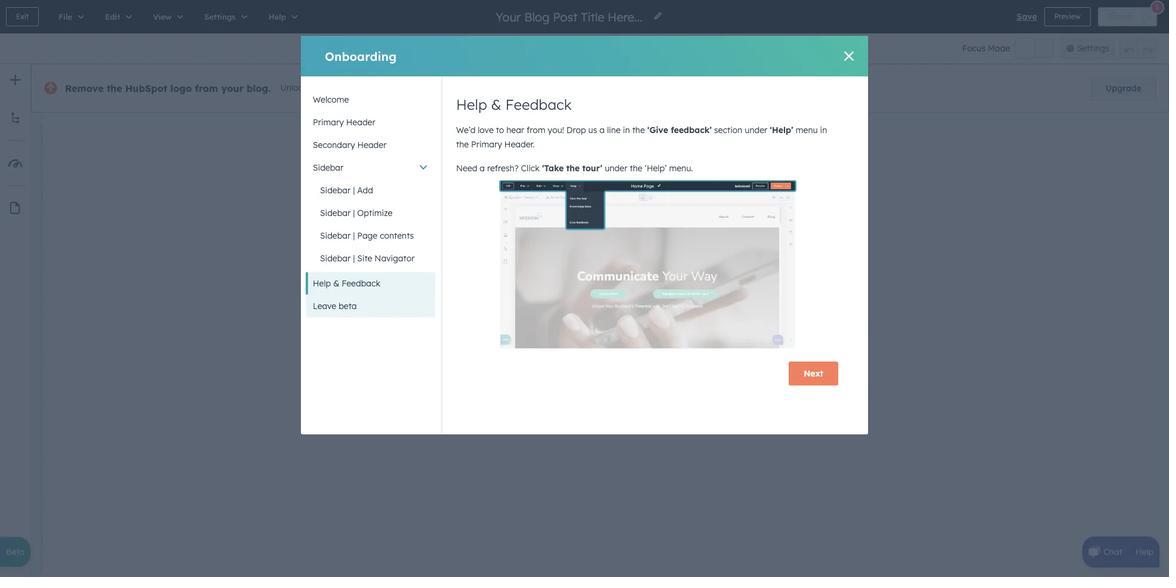 Task type: vqa. For each thing, say whether or not it's contained in the screenshot.
notifications
no



Task type: locate. For each thing, give the bounding box(es) containing it.
0 horizontal spatial 'help'
[[645, 163, 667, 174]]

settings button
[[1060, 38, 1115, 59]]

3 | from the top
[[353, 230, 355, 241]]

'help' left menu.
[[645, 163, 667, 174]]

feedback up leave beta button on the left of the page
[[342, 278, 380, 289]]

feedback inside button
[[342, 278, 380, 289]]

1 vertical spatial help
[[313, 278, 331, 289]]

the
[[107, 82, 122, 94], [632, 125, 645, 136], [456, 139, 469, 150], [566, 163, 580, 174], [630, 163, 642, 174]]

& up 'leave beta'
[[333, 278, 339, 289]]

sidebar | page contents
[[320, 230, 414, 241]]

sidebar inside 'button'
[[320, 208, 351, 219]]

help & feedback button
[[306, 272, 435, 295]]

| for add
[[353, 185, 355, 196]]

feedback'
[[671, 125, 712, 136]]

a right us
[[600, 125, 605, 136]]

1 vertical spatial primary
[[471, 139, 502, 150]]

| left page
[[353, 230, 355, 241]]

5
[[1155, 3, 1159, 11]]

love
[[478, 125, 494, 136]]

header inside primary header button
[[346, 117, 375, 128]]

help & feedback
[[456, 96, 572, 113], [313, 278, 380, 289]]

in right the menu
[[820, 125, 827, 136]]

close image
[[844, 51, 854, 61]]

sidebar inside button
[[320, 185, 351, 196]]

from
[[195, 82, 218, 94], [527, 125, 545, 136]]

sidebar for sidebar | add
[[320, 185, 351, 196]]

0 vertical spatial help & feedback
[[456, 96, 572, 113]]

2 in from the left
[[820, 125, 827, 136]]

sidebar down the sidebar | optimize
[[320, 230, 351, 241]]

'help'
[[770, 125, 793, 136], [645, 163, 667, 174]]

feedback
[[505, 96, 572, 113], [342, 278, 380, 289]]

1 vertical spatial 'help'
[[645, 163, 667, 174]]

0 horizontal spatial a
[[480, 163, 485, 174]]

0 vertical spatial primary
[[313, 117, 344, 128]]

premium
[[309, 83, 345, 93]]

0 vertical spatial from
[[195, 82, 218, 94]]

save button
[[1017, 10, 1037, 24]]

sidebar | site navigator button
[[306, 247, 435, 270]]

under right tour' at top
[[605, 163, 627, 174]]

header down welcome button
[[346, 117, 375, 128]]

sidebar left add
[[320, 185, 351, 196]]

feedback up you!
[[505, 96, 572, 113]]

| for page
[[353, 230, 355, 241]]

your
[[221, 82, 244, 94]]

beta
[[339, 301, 357, 312]]

0 horizontal spatial help & feedback
[[313, 278, 380, 289]]

hubspot
[[125, 82, 167, 94]]

focus
[[962, 43, 986, 54]]

1 horizontal spatial from
[[527, 125, 545, 136]]

a right need
[[480, 163, 485, 174]]

welcome button
[[306, 88, 435, 111]]

sidebar down sidebar | add
[[320, 208, 351, 219]]

navigator
[[375, 253, 415, 264]]

save
[[1017, 11, 1037, 22]]

1 vertical spatial from
[[527, 125, 545, 136]]

from inside 'help & feedback' dialog
[[527, 125, 545, 136]]

1 vertical spatial &
[[333, 278, 339, 289]]

sidebar left site
[[320, 253, 351, 264]]

group
[[1120, 38, 1157, 59]]

sidebar for sidebar | optimize
[[320, 208, 351, 219]]

'give
[[647, 125, 668, 136]]

from left you!
[[527, 125, 545, 136]]

the down we'd
[[456, 139, 469, 150]]

drop
[[567, 125, 586, 136]]

&
[[491, 96, 501, 113], [333, 278, 339, 289]]

help inside button
[[313, 278, 331, 289]]

0 horizontal spatial under
[[605, 163, 627, 174]]

| inside 'button'
[[353, 208, 355, 219]]

2 | from the top
[[353, 208, 355, 219]]

to
[[496, 125, 504, 136]]

publish button
[[1098, 7, 1142, 26]]

help right the chat
[[1135, 547, 1154, 558]]

under
[[745, 125, 767, 136], [605, 163, 627, 174]]

sidebar for sidebar | site navigator
[[320, 253, 351, 264]]

1 | from the top
[[353, 185, 355, 196]]

in
[[623, 125, 630, 136], [820, 125, 827, 136]]

0 vertical spatial under
[[745, 125, 767, 136]]

a
[[600, 125, 605, 136], [480, 163, 485, 174]]

1 horizontal spatial feedback
[[505, 96, 572, 113]]

need a refresh? click 'take the tour' under the 'help' menu.
[[456, 163, 693, 174]]

0 horizontal spatial &
[[333, 278, 339, 289]]

help down starter.
[[456, 96, 487, 113]]

1 horizontal spatial primary
[[471, 139, 502, 150]]

|
[[353, 185, 355, 196], [353, 208, 355, 219], [353, 230, 355, 241], [353, 253, 355, 264]]

sidebar | page contents button
[[306, 225, 435, 247]]

remove
[[65, 82, 104, 94]]

0 horizontal spatial from
[[195, 82, 218, 94]]

primary down welcome
[[313, 117, 344, 128]]

in right line
[[623, 125, 630, 136]]

chat
[[1104, 547, 1122, 558]]

header inside the secondary header button
[[357, 140, 387, 150]]

0 vertical spatial &
[[491, 96, 501, 113]]

'help' left the menu
[[770, 125, 793, 136]]

sidebar | optimize
[[320, 208, 393, 219]]

0 horizontal spatial in
[[623, 125, 630, 136]]

0 horizontal spatial help
[[313, 278, 331, 289]]

& up to
[[491, 96, 501, 113]]

settings
[[1077, 43, 1109, 54]]

optimize
[[357, 208, 393, 219]]

1 horizontal spatial 'help'
[[770, 125, 793, 136]]

leave beta button
[[306, 295, 435, 318]]

1 vertical spatial header
[[357, 140, 387, 150]]

sidebar
[[313, 162, 343, 173], [320, 185, 351, 196], [320, 208, 351, 219], [320, 230, 351, 241], [320, 253, 351, 264]]

0 horizontal spatial feedback
[[342, 278, 380, 289]]

help up leave
[[313, 278, 331, 289]]

1 horizontal spatial in
[[820, 125, 827, 136]]

primary
[[313, 117, 344, 128], [471, 139, 502, 150]]

| inside button
[[353, 185, 355, 196]]

1 horizontal spatial help & feedback
[[456, 96, 572, 113]]

0 horizontal spatial primary
[[313, 117, 344, 128]]

| left add
[[353, 185, 355, 196]]

from right logo
[[195, 82, 218, 94]]

unlock
[[280, 83, 307, 93]]

1 horizontal spatial a
[[600, 125, 605, 136]]

header up sidebar button
[[357, 140, 387, 150]]

sidebar | optimize button
[[306, 202, 435, 225]]

hear
[[506, 125, 524, 136]]

1 vertical spatial feedback
[[342, 278, 380, 289]]

| left the optimize
[[353, 208, 355, 219]]

primary header
[[313, 117, 375, 128]]

beta
[[6, 547, 25, 558]]

0 vertical spatial header
[[346, 117, 375, 128]]

under right section
[[745, 125, 767, 136]]

| left site
[[353, 253, 355, 264]]

help & feedback up beta
[[313, 278, 380, 289]]

mode
[[988, 43, 1010, 54]]

primary down love
[[471, 139, 502, 150]]

1 vertical spatial under
[[605, 163, 627, 174]]

None field
[[494, 9, 646, 25]]

primary inside button
[[313, 117, 344, 128]]

upgrade link
[[1091, 76, 1157, 100]]

focus mode
[[962, 43, 1010, 54]]

help
[[456, 96, 487, 113], [313, 278, 331, 289], [1135, 547, 1154, 558]]

sidebar | add button
[[306, 179, 435, 202]]

1 vertical spatial help & feedback
[[313, 278, 380, 289]]

4 | from the top
[[353, 253, 355, 264]]

2 horizontal spatial help
[[1135, 547, 1154, 558]]

suite
[[421, 83, 441, 93]]

sidebar down 'secondary'
[[313, 162, 343, 173]]

1 horizontal spatial help
[[456, 96, 487, 113]]

0 vertical spatial help
[[456, 96, 487, 113]]

exit link
[[6, 7, 39, 26]]

1 horizontal spatial &
[[491, 96, 501, 113]]

help & feedback inside button
[[313, 278, 380, 289]]

header
[[346, 117, 375, 128], [357, 140, 387, 150]]

beta button
[[0, 537, 30, 567]]

menu.
[[669, 163, 693, 174]]

help & feedback up hear in the top of the page
[[456, 96, 572, 113]]



Task type: describe. For each thing, give the bounding box(es) containing it.
leave
[[313, 301, 336, 312]]

1 vertical spatial a
[[480, 163, 485, 174]]

upgrade
[[1106, 83, 1142, 94]]

starter.
[[443, 83, 472, 93]]

remove the hubspot logo from your blog.
[[65, 82, 271, 94]]

secondary header
[[313, 140, 387, 150]]

page
[[357, 230, 378, 241]]

secondary
[[313, 140, 355, 150]]

features
[[347, 83, 379, 93]]

exit
[[16, 12, 29, 21]]

onboarding
[[325, 49, 397, 64]]

publish group
[[1098, 7, 1157, 26]]

from for hear
[[527, 125, 545, 136]]

1 horizontal spatial under
[[745, 125, 767, 136]]

0 vertical spatial a
[[600, 125, 605, 136]]

0 vertical spatial 'help'
[[770, 125, 793, 136]]

& inside help & feedback button
[[333, 278, 339, 289]]

next
[[804, 368, 823, 379]]

from for logo
[[195, 82, 218, 94]]

sidebar | add
[[320, 185, 373, 196]]

sidebar button
[[306, 156, 435, 179]]

line
[[607, 125, 621, 136]]

in inside menu in the primary header.
[[820, 125, 827, 136]]

us
[[588, 125, 597, 136]]

we'd
[[456, 125, 475, 136]]

with
[[382, 83, 398, 93]]

site
[[357, 253, 372, 264]]

the inside menu in the primary header.
[[456, 139, 469, 150]]

crm
[[401, 83, 419, 93]]

next button
[[789, 362, 838, 386]]

click
[[521, 163, 540, 174]]

menu
[[796, 125, 818, 136]]

need
[[456, 163, 477, 174]]

0 vertical spatial feedback
[[505, 96, 572, 113]]

primary header button
[[306, 111, 435, 134]]

section
[[714, 125, 742, 136]]

the left 'give
[[632, 125, 645, 136]]

welcome
[[313, 94, 349, 105]]

the left tour' at top
[[566, 163, 580, 174]]

header for primary header
[[346, 117, 375, 128]]

primary inside menu in the primary header.
[[471, 139, 502, 150]]

publish
[[1108, 12, 1132, 21]]

help & feedback dialog
[[301, 36, 868, 435]]

you!
[[548, 125, 564, 136]]

2 vertical spatial help
[[1135, 547, 1154, 558]]

refresh?
[[487, 163, 519, 174]]

logo
[[170, 82, 192, 94]]

we'd love to hear from you! drop us a line in the 'give feedback' section under 'help'
[[456, 125, 793, 136]]

| for optimize
[[353, 208, 355, 219]]

the right remove
[[107, 82, 122, 94]]

header.
[[504, 139, 535, 150]]

preview
[[1054, 12, 1081, 21]]

sidebar | site navigator
[[320, 253, 415, 264]]

preview button
[[1044, 7, 1091, 26]]

blog.
[[247, 82, 271, 94]]

add
[[357, 185, 373, 196]]

tour'
[[582, 163, 602, 174]]

1 in from the left
[[623, 125, 630, 136]]

sidebar for sidebar
[[313, 162, 343, 173]]

focus mode element
[[1015, 39, 1053, 58]]

contents
[[380, 230, 414, 241]]

menu in the primary header.
[[456, 125, 827, 150]]

the down menu in the primary header.
[[630, 163, 642, 174]]

secondary header button
[[306, 134, 435, 156]]

unlock premium features with crm suite starter.
[[280, 83, 472, 93]]

header for secondary header
[[357, 140, 387, 150]]

'take
[[542, 163, 564, 174]]

| for site
[[353, 253, 355, 264]]

leave beta
[[313, 301, 357, 312]]

sidebar for sidebar | page contents
[[320, 230, 351, 241]]



